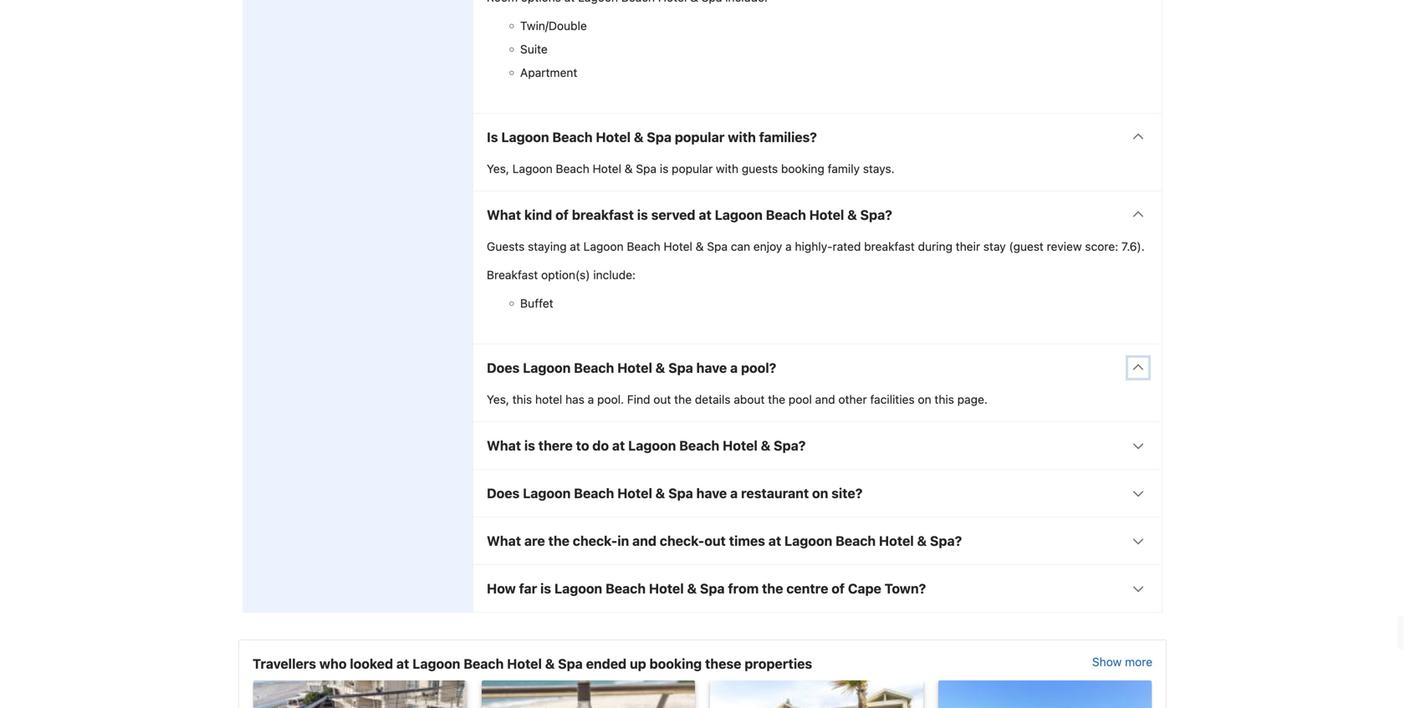 Task type: locate. For each thing, give the bounding box(es) containing it.
hotel down the far
[[507, 656, 542, 672]]

2 does from the top
[[487, 486, 520, 502]]

spa left can
[[707, 240, 728, 254]]

far
[[519, 581, 537, 597]]

1 does from the top
[[487, 360, 520, 376]]

is down the is lagoon beach hotel & spa popular with families?
[[660, 162, 669, 176]]

what is there to do at lagoon beach hotel & spa? button
[[473, 422, 1162, 469]]

spa left from
[[700, 581, 725, 597]]

beach down do at the left
[[574, 486, 614, 502]]

what left the are
[[487, 533, 521, 549]]

1 vertical spatial does
[[487, 486, 520, 502]]

families?
[[759, 129, 817, 145]]

& up 'what is there to do at lagoon beach hotel & spa?'
[[655, 360, 665, 376]]

with inside dropdown button
[[728, 129, 756, 145]]

yes, for is
[[487, 162, 509, 176]]

out right find at the left bottom of page
[[653, 393, 671, 407]]

1 vertical spatial booking
[[650, 656, 702, 672]]

who
[[319, 656, 347, 672]]

breakfast up include:
[[572, 207, 634, 223]]

0 vertical spatial what
[[487, 207, 521, 223]]

lagoon right the is
[[501, 129, 549, 145]]

hotel up yes, lagoon beach hotel & spa is popular with guests booking family stays.
[[596, 129, 631, 145]]

breakfast
[[572, 207, 634, 223], [864, 240, 915, 254]]

1 vertical spatial breakfast
[[864, 240, 915, 254]]

staying
[[528, 240, 567, 254]]

1 horizontal spatial breakfast
[[864, 240, 915, 254]]

0 horizontal spatial breakfast
[[572, 207, 634, 223]]

and right in
[[632, 533, 657, 549]]

1 vertical spatial what
[[487, 438, 521, 454]]

0 horizontal spatial out
[[653, 393, 671, 407]]

2 have from the top
[[696, 486, 727, 502]]

1 horizontal spatial out
[[704, 533, 726, 549]]

yes, down the is
[[487, 162, 509, 176]]

lagoon right the far
[[554, 581, 602, 597]]

1 vertical spatial and
[[632, 533, 657, 549]]

1 horizontal spatial of
[[832, 581, 845, 597]]

out
[[653, 393, 671, 407], [704, 533, 726, 549]]

what inside "what kind of breakfast is served at lagoon beach hotel & spa?" dropdown button
[[487, 207, 521, 223]]

at
[[699, 207, 712, 223], [570, 240, 580, 254], [612, 438, 625, 454], [768, 533, 781, 549], [396, 656, 409, 672]]

is right the far
[[540, 581, 551, 597]]

2 what from the top
[[487, 438, 521, 454]]

beach up enjoy
[[766, 207, 806, 223]]

show more
[[1092, 655, 1153, 669]]

beach
[[552, 129, 593, 145], [556, 162, 589, 176], [766, 207, 806, 223], [627, 240, 660, 254], [574, 360, 614, 376], [679, 438, 720, 454], [574, 486, 614, 502], [836, 533, 876, 549], [606, 581, 646, 597], [464, 656, 504, 672]]

0 horizontal spatial check-
[[573, 533, 617, 549]]

0 horizontal spatial booking
[[650, 656, 702, 672]]

1 vertical spatial on
[[812, 486, 828, 502]]

travellers who looked at lagoon beach hotel & spa ended up booking these properties
[[253, 656, 812, 672]]

0 vertical spatial breakfast
[[572, 207, 634, 223]]

& up restaurant
[[761, 438, 771, 454]]

1 horizontal spatial this
[[935, 393, 954, 407]]

breakfast inside "what kind of breakfast is served at lagoon beach hotel & spa?" dropdown button
[[572, 207, 634, 223]]

during
[[918, 240, 953, 254]]

on right facilities
[[918, 393, 931, 407]]

1 vertical spatial spa?
[[774, 438, 806, 454]]

1 yes, from the top
[[487, 162, 509, 176]]

spa left the ended
[[558, 656, 583, 672]]

restaurant
[[741, 486, 809, 502]]

1 vertical spatial yes,
[[487, 393, 509, 407]]

& up rated
[[847, 207, 857, 223]]

popular inside dropdown button
[[675, 129, 725, 145]]

7.6).
[[1122, 240, 1145, 254]]

lagoon up kind
[[512, 162, 553, 176]]

booking right up
[[650, 656, 702, 672]]

0 vertical spatial booking
[[781, 162, 824, 176]]

with
[[728, 129, 756, 145], [716, 162, 739, 176]]

what inside what are the check-in and check-out times at lagoon beach hotel & spa? dropdown button
[[487, 533, 521, 549]]

1 horizontal spatial check-
[[660, 533, 704, 549]]

popular up what kind of breakfast is served at lagoon beach hotel & spa?
[[672, 162, 713, 176]]

0 vertical spatial have
[[696, 360, 727, 376]]

yes, left hotel
[[487, 393, 509, 407]]

does
[[487, 360, 520, 376], [487, 486, 520, 502]]

what are the check-in and check-out times at lagoon beach hotel & spa?
[[487, 533, 962, 549]]

0 horizontal spatial and
[[632, 533, 657, 549]]

0 vertical spatial does
[[487, 360, 520, 376]]

the left details
[[674, 393, 692, 407]]

what inside 'what is there to do at lagoon beach hotel & spa?' dropdown button
[[487, 438, 521, 454]]

site?
[[832, 486, 863, 502]]

score:
[[1085, 240, 1118, 254]]

2 yes, from the top
[[487, 393, 509, 407]]

option(s)
[[541, 268, 590, 282]]

facilities
[[870, 393, 915, 407]]

twin/double
[[520, 19, 587, 33]]

properties
[[745, 656, 812, 672]]

centre
[[786, 581, 828, 597]]

1 have from the top
[[696, 360, 727, 376]]

have
[[696, 360, 727, 376], [696, 486, 727, 502]]

have for pool?
[[696, 360, 727, 376]]

review
[[1047, 240, 1082, 254]]

at right times
[[768, 533, 781, 549]]

is lagoon beach hotel & spa popular with families? button
[[473, 114, 1162, 161]]

on left site?
[[812, 486, 828, 502]]

family
[[828, 162, 860, 176]]

3 what from the top
[[487, 533, 521, 549]]

yes,
[[487, 162, 509, 176], [487, 393, 509, 407]]

lagoon up include:
[[583, 240, 624, 254]]

and right pool
[[815, 393, 835, 407]]

of
[[555, 207, 569, 223], [832, 581, 845, 597]]

beach down details
[[679, 438, 720, 454]]

have up the what are the check-in and check-out times at lagoon beach hotel & spa?
[[696, 486, 727, 502]]

the right the are
[[548, 533, 570, 549]]

popular up yes, lagoon beach hotel & spa is popular with guests booking family stays.
[[675, 129, 725, 145]]

the
[[674, 393, 692, 407], [768, 393, 785, 407], [548, 533, 570, 549], [762, 581, 783, 597]]

of right kind
[[555, 207, 569, 223]]

with left guests
[[716, 162, 739, 176]]

on
[[918, 393, 931, 407], [812, 486, 828, 502]]

1 horizontal spatial spa?
[[860, 207, 892, 223]]

out left times
[[704, 533, 726, 549]]

0 vertical spatial of
[[555, 207, 569, 223]]

2 vertical spatial what
[[487, 533, 521, 549]]

is
[[487, 129, 498, 145]]

looked
[[350, 656, 393, 672]]

1 horizontal spatial booking
[[781, 162, 824, 176]]

spa?
[[860, 207, 892, 223], [774, 438, 806, 454], [930, 533, 962, 549]]

check- right the are
[[573, 533, 617, 549]]

out inside dropdown button
[[704, 533, 726, 549]]

a
[[785, 240, 792, 254], [730, 360, 738, 376], [588, 393, 594, 407], [730, 486, 738, 502]]

lagoon up hotel
[[523, 360, 571, 376]]

of left cape at the right bottom of the page
[[832, 581, 845, 597]]

can
[[731, 240, 750, 254]]

highly-
[[795, 240, 833, 254]]

cape
[[848, 581, 881, 597]]

what
[[487, 207, 521, 223], [487, 438, 521, 454], [487, 533, 521, 549]]

this
[[512, 393, 532, 407], [935, 393, 954, 407]]

popular
[[675, 129, 725, 145], [672, 162, 713, 176]]

2 horizontal spatial spa?
[[930, 533, 962, 549]]

0 vertical spatial on
[[918, 393, 931, 407]]

lagoon down the there
[[523, 486, 571, 502]]

2 this from the left
[[935, 393, 954, 407]]

the inside dropdown button
[[762, 581, 783, 597]]

0 vertical spatial popular
[[675, 129, 725, 145]]

is lagoon beach hotel & spa popular with families?
[[487, 129, 817, 145]]

hotel down the what are the check-in and check-out times at lagoon beach hotel & spa?
[[649, 581, 684, 597]]

beach inside dropdown button
[[606, 581, 646, 597]]

in
[[617, 533, 629, 549]]

pool
[[789, 393, 812, 407]]

lagoon inside dropdown button
[[554, 581, 602, 597]]

1 vertical spatial out
[[704, 533, 726, 549]]

what up guests
[[487, 207, 521, 223]]

hotel
[[596, 129, 631, 145], [593, 162, 621, 176], [809, 207, 844, 223], [664, 240, 692, 254], [617, 360, 652, 376], [723, 438, 758, 454], [617, 486, 652, 502], [879, 533, 914, 549], [649, 581, 684, 597], [507, 656, 542, 672]]

is
[[660, 162, 669, 176], [637, 207, 648, 223], [524, 438, 535, 454], [540, 581, 551, 597]]

spa
[[647, 129, 672, 145], [636, 162, 657, 176], [707, 240, 728, 254], [668, 360, 693, 376], [668, 486, 693, 502], [700, 581, 725, 597], [558, 656, 583, 672]]

breakfast right rated
[[864, 240, 915, 254]]

spa inside dropdown button
[[700, 581, 725, 597]]

&
[[634, 129, 644, 145], [625, 162, 633, 176], [847, 207, 857, 223], [696, 240, 704, 254], [655, 360, 665, 376], [761, 438, 771, 454], [655, 486, 665, 502], [917, 533, 927, 549], [687, 581, 697, 597], [545, 656, 555, 672]]

the right from
[[762, 581, 783, 597]]

a left restaurant
[[730, 486, 738, 502]]

times
[[729, 533, 765, 549]]

0 vertical spatial yes,
[[487, 162, 509, 176]]

what kind of breakfast is served at lagoon beach hotel & spa? button
[[473, 192, 1162, 238]]

this left page.
[[935, 393, 954, 407]]

beach down in
[[606, 581, 646, 597]]

travellers
[[253, 656, 316, 672]]

at right looked
[[396, 656, 409, 672]]

1 vertical spatial of
[[832, 581, 845, 597]]

what for what is there to do at lagoon beach hotel & spa?
[[487, 438, 521, 454]]

guests
[[487, 240, 525, 254]]

0 vertical spatial with
[[728, 129, 756, 145]]

0 horizontal spatial this
[[512, 393, 532, 407]]

2 vertical spatial spa?
[[930, 533, 962, 549]]

0 horizontal spatial on
[[812, 486, 828, 502]]

more
[[1125, 655, 1153, 669]]

kind
[[524, 207, 552, 223]]

spa down 'what is there to do at lagoon beach hotel & spa?'
[[668, 486, 693, 502]]

0 vertical spatial spa?
[[860, 207, 892, 223]]

& left from
[[687, 581, 697, 597]]

0 horizontal spatial of
[[555, 207, 569, 223]]

have up details
[[696, 360, 727, 376]]

lagoon
[[501, 129, 549, 145], [512, 162, 553, 176], [715, 207, 763, 223], [583, 240, 624, 254], [523, 360, 571, 376], [628, 438, 676, 454], [523, 486, 571, 502], [784, 533, 832, 549], [554, 581, 602, 597], [412, 656, 460, 672]]

and
[[815, 393, 835, 407], [632, 533, 657, 549]]

check- down "does lagoon beach hotel & spa have a restaurant on site?"
[[660, 533, 704, 549]]

suite
[[520, 42, 548, 56]]

check-
[[573, 533, 617, 549], [660, 533, 704, 549]]

1 vertical spatial have
[[696, 486, 727, 502]]

hotel inside dropdown button
[[649, 581, 684, 597]]

booking
[[781, 162, 824, 176], [650, 656, 702, 672]]

do
[[592, 438, 609, 454]]

1 what from the top
[[487, 207, 521, 223]]

0 vertical spatial out
[[653, 393, 671, 407]]

1 horizontal spatial and
[[815, 393, 835, 407]]

this left hotel
[[512, 393, 532, 407]]

what left the there
[[487, 438, 521, 454]]

beach down apartment on the left top of page
[[552, 129, 593, 145]]

booking down families?
[[781, 162, 824, 176]]

lagoon down find at the left bottom of page
[[628, 438, 676, 454]]

with up guests
[[728, 129, 756, 145]]



Task type: vqa. For each thing, say whether or not it's contained in the screenshot.
their
yes



Task type: describe. For each thing, give the bounding box(es) containing it.
the left pool
[[768, 393, 785, 407]]

lagoon up can
[[715, 207, 763, 223]]

(guest
[[1009, 240, 1044, 254]]

town?
[[885, 581, 926, 597]]

pool?
[[741, 360, 776, 376]]

page.
[[957, 393, 988, 407]]

does for does lagoon beach hotel & spa have a pool?
[[487, 360, 520, 376]]

are
[[524, 533, 545, 549]]

out for find
[[653, 393, 671, 407]]

show more link
[[1092, 654, 1153, 674]]

yes, this hotel has a pool. find out the details about the pool and other facilities on this page.
[[487, 393, 988, 407]]

hotel down the is lagoon beach hotel & spa popular with families?
[[593, 162, 621, 176]]

0 horizontal spatial spa?
[[774, 438, 806, 454]]

from
[[728, 581, 759, 597]]

about
[[734, 393, 765, 407]]

show
[[1092, 655, 1122, 669]]

1 vertical spatial with
[[716, 162, 739, 176]]

lagoon up centre
[[784, 533, 832, 549]]

beach up pool.
[[574, 360, 614, 376]]

stays.
[[863, 162, 895, 176]]

2 check- from the left
[[660, 533, 704, 549]]

beach down site?
[[836, 533, 876, 549]]

their
[[956, 240, 980, 254]]

0 vertical spatial and
[[815, 393, 835, 407]]

a right the "has"
[[588, 393, 594, 407]]

is left served
[[637, 207, 648, 223]]

1 horizontal spatial on
[[918, 393, 931, 407]]

what for what are the check-in and check-out times at lagoon beach hotel & spa?
[[487, 533, 521, 549]]

beach down the how
[[464, 656, 504, 672]]

breakfast
[[487, 268, 538, 282]]

a right enjoy
[[785, 240, 792, 254]]

these
[[705, 656, 741, 672]]

what for what kind of breakfast is served at lagoon beach hotel & spa?
[[487, 207, 521, 223]]

spa up yes, this hotel has a pool. find out the details about the pool and other facilities on this page.
[[668, 360, 693, 376]]

& down 'what is there to do at lagoon beach hotel & spa?'
[[655, 486, 665, 502]]

hotel
[[535, 393, 562, 407]]

1 check- from the left
[[573, 533, 617, 549]]

to
[[576, 438, 589, 454]]

guests staying at lagoon beach hotel & spa can enjoy a highly-rated breakfast during their stay (guest review score: 7.6).
[[487, 240, 1145, 254]]

details
[[695, 393, 731, 407]]

at right staying
[[570, 240, 580, 254]]

what is there to do at lagoon beach hotel & spa?
[[487, 438, 806, 454]]

of inside dropdown button
[[832, 581, 845, 597]]

booking inside accordion control element
[[781, 162, 824, 176]]

breakfast option(s) include:
[[487, 268, 636, 282]]

beach up staying
[[556, 162, 589, 176]]

hotel up town?
[[879, 533, 914, 549]]

a left pool?
[[730, 360, 738, 376]]

how far is lagoon beach hotel & spa from the centre of cape town? button
[[473, 566, 1162, 612]]

& up town?
[[917, 533, 927, 549]]

ended
[[586, 656, 627, 672]]

have for restaurant
[[696, 486, 727, 502]]

hotel up guests staying at lagoon beach hotel & spa can enjoy a highly-rated breakfast during their stay (guest review score: 7.6).
[[809, 207, 844, 223]]

yes, lagoon beach hotel & spa is popular with guests booking family stays.
[[487, 162, 895, 176]]

up
[[630, 656, 646, 672]]

lagoon right looked
[[412, 656, 460, 672]]

& down the is lagoon beach hotel & spa popular with families?
[[625, 162, 633, 176]]

rated
[[833, 240, 861, 254]]

beach up include:
[[627, 240, 660, 254]]

how
[[487, 581, 516, 597]]

include:
[[593, 268, 636, 282]]

and inside dropdown button
[[632, 533, 657, 549]]

pool.
[[597, 393, 624, 407]]

of inside dropdown button
[[555, 207, 569, 223]]

hotel down yes, this hotel has a pool. find out the details about the pool and other facilities on this page.
[[723, 438, 758, 454]]

& up yes, lagoon beach hotel & spa is popular with guests booking family stays.
[[634, 129, 644, 145]]

does for does lagoon beach hotel & spa have a restaurant on site?
[[487, 486, 520, 502]]

does lagoon beach hotel & spa have a restaurant on site?
[[487, 486, 863, 502]]

spa up yes, lagoon beach hotel & spa is popular with guests booking family stays.
[[647, 129, 672, 145]]

on inside does lagoon beach hotel & spa have a restaurant on site? dropdown button
[[812, 486, 828, 502]]

what are the check-in and check-out times at lagoon beach hotel & spa? button
[[473, 518, 1162, 565]]

hotel down 'what is there to do at lagoon beach hotel & spa?'
[[617, 486, 652, 502]]

1 vertical spatial popular
[[672, 162, 713, 176]]

accordion control element
[[473, 0, 1163, 613]]

does lagoon beach hotel & spa have a restaurant on site? button
[[473, 470, 1162, 517]]

hotel down served
[[664, 240, 692, 254]]

does lagoon beach hotel & spa have a pool? button
[[473, 345, 1162, 392]]

at right served
[[699, 207, 712, 223]]

served
[[651, 207, 695, 223]]

& down what kind of breakfast is served at lagoon beach hotel & spa?
[[696, 240, 704, 254]]

buffet
[[520, 297, 553, 310]]

other
[[838, 393, 867, 407]]

apartment
[[520, 66, 577, 80]]

hotel up find at the left bottom of page
[[617, 360, 652, 376]]

has
[[565, 393, 585, 407]]

1 this from the left
[[512, 393, 532, 407]]

is left the there
[[524, 438, 535, 454]]

is inside dropdown button
[[540, 581, 551, 597]]

what kind of breakfast is served at lagoon beach hotel & spa?
[[487, 207, 892, 223]]

find
[[627, 393, 650, 407]]

does lagoon beach hotel & spa have a pool?
[[487, 360, 776, 376]]

spa down the is lagoon beach hotel & spa popular with families?
[[636, 162, 657, 176]]

out for check-
[[704, 533, 726, 549]]

yes, for does
[[487, 393, 509, 407]]

enjoy
[[753, 240, 782, 254]]

at right do at the left
[[612, 438, 625, 454]]

stay
[[983, 240, 1006, 254]]

& inside dropdown button
[[687, 581, 697, 597]]

how far is lagoon beach hotel & spa from the centre of cape town?
[[487, 581, 926, 597]]

guests
[[742, 162, 778, 176]]

the inside dropdown button
[[548, 533, 570, 549]]

& left the ended
[[545, 656, 555, 672]]

there
[[538, 438, 573, 454]]



